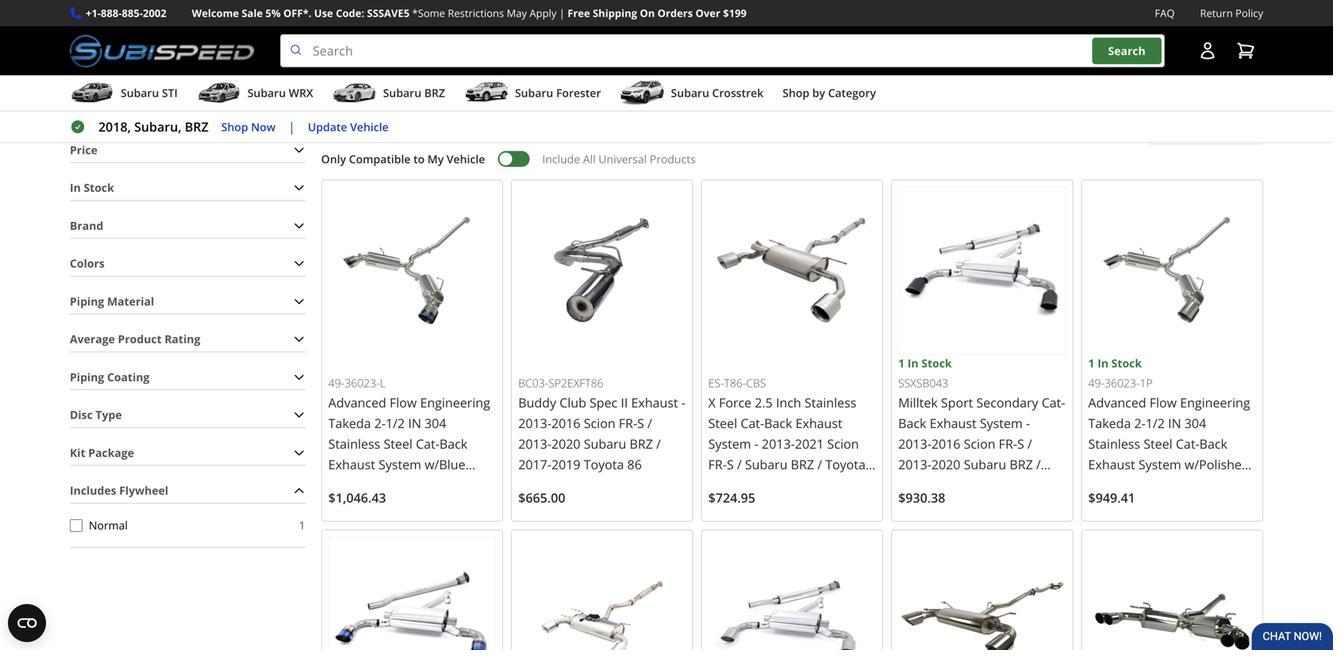 Task type: locate. For each thing, give the bounding box(es) containing it.
2 engineering from the left
[[1180, 394, 1250, 411]]

scion inside 1 in stock ssxsb043 milltek sport secondary cat- back exhaust system - 2013-2016 scion fr-s / 2013-2020 subaru brz / 2017-2020 toyota 86
[[964, 436, 996, 453]]

cat- inside 49-36023-l advanced flow engineering takeda 2-1/2 in 304 stainless steel cat-back exhaust system w/blue flame tip h4-2.0l - 2013- 2016 scion fr-s / 2013-2020 subaru brz / 2017-2019 toyota 86
[[416, 436, 440, 453]]

0 horizontal spatial takeda
[[328, 415, 371, 432]]

| left free
[[559, 6, 565, 20]]

subaru down $949.41
[[1089, 518, 1131, 535]]

1 49- from the left
[[328, 376, 345, 391]]

apply
[[530, 6, 557, 20]]

exhaust up 2021
[[796, 415, 843, 432]]

engineering up w/polished
[[1180, 394, 1250, 411]]

steel down 1p
[[1144, 436, 1173, 453]]

1 horizontal spatial 2019
[[552, 456, 581, 473]]

vehicle up the compatible
[[350, 119, 389, 134]]

exhaust inside 1 in stock ssxsb043 milltek sport secondary cat- back exhaust system - 2013-2016 scion fr-s / 2013-2020 subaru brz / 2017-2020 toyota 86
[[930, 415, 977, 432]]

304 up w/polished
[[1185, 415, 1206, 432]]

engineering up the w/blue
[[420, 394, 490, 411]]

subaru right a subaru crosstrek thumbnail image
[[671, 85, 709, 100]]

exhaust up flame
[[328, 456, 375, 473]]

system down the force
[[708, 436, 751, 453]]

0 vertical spatial shop
[[783, 85, 810, 100]]

1 horizontal spatial 2.0l
[[1130, 477, 1155, 494]]

steel down l
[[384, 436, 413, 453]]

1 in from the left
[[408, 415, 421, 432]]

subaru inside dropdown button
[[671, 85, 709, 100]]

stock up brand
[[84, 180, 114, 195]]

0 horizontal spatial tip
[[367, 477, 385, 494]]

2 advanced from the left
[[1089, 394, 1146, 411]]

average product rating button
[[70, 327, 305, 352]]

1/2 inside 49-36023-l advanced flow engineering takeda 2-1/2 in 304 stainless steel cat-back exhaust system w/blue flame tip h4-2.0l - 2013- 2016 scion fr-s / 2013-2020 subaru brz / 2017-2019 toyota 86
[[386, 415, 405, 432]]

1 h4- from the left
[[389, 477, 409, 494]]

0 vertical spatial piping
[[70, 294, 104, 309]]

stock up ssxsb043
[[922, 356, 952, 371]]

scion inside 49-36023-l advanced flow engineering takeda 2-1/2 in 304 stainless steel cat-back exhaust system w/blue flame tip h4-2.0l - 2013- 2016 scion fr-s / 2013-2020 subaru brz / 2017-2019 toyota 86
[[361, 498, 392, 515]]

1 horizontal spatial engineering
[[1180, 394, 1250, 411]]

2018,
[[98, 118, 131, 135]]

cat- down 2.5
[[741, 415, 764, 432]]

0 horizontal spatial 2019
[[442, 518, 471, 535]]

stainless right inch
[[805, 394, 857, 411]]

86
[[627, 456, 642, 473], [1007, 477, 1022, 494], [708, 477, 723, 494], [372, 539, 386, 556], [1132, 539, 1147, 556]]

subaru
[[121, 85, 159, 100], [248, 85, 286, 100], [383, 85, 421, 100], [515, 85, 553, 100], [671, 85, 709, 100], [584, 436, 626, 453], [964, 456, 1007, 473], [745, 456, 788, 473], [328, 518, 371, 535], [1089, 518, 1131, 535]]

1 inside 1 in stock ssxsb043 milltek sport secondary cat- back exhaust system - 2013-2016 scion fr-s / 2013-2020 subaru brz / 2017-2020 toyota 86
[[898, 356, 905, 371]]

exhaust inside bc03-sp2exft86 buddy club spec ii exhaust - 2013-2016 scion fr-s / 2013-2020 subaru brz / 2017-2019 toyota 86
[[631, 394, 678, 411]]

x force 2.5 inch stainless steel cat-back exhaust system - 2013-2021 scion fr-s / subaru brz / toyota 86 image
[[708, 187, 876, 355]]

- right $949.41
[[1158, 477, 1162, 494]]

2019 down the w/blue
[[442, 518, 471, 535]]

restrictions
[[448, 6, 504, 20]]

0 horizontal spatial 36023-
[[345, 376, 380, 391]]

search button
[[1092, 38, 1162, 64]]

2 in from the left
[[1168, 415, 1181, 432]]

0 horizontal spatial advanced
[[328, 394, 386, 411]]

0 vertical spatial |
[[559, 6, 565, 20]]

2 horizontal spatial 1
[[1089, 356, 1095, 371]]

1p
[[1140, 376, 1153, 391]]

brz inside 1 in stock 49-36023-1p advanced flow engineering takeda 2-1/2 in 304 stainless steel cat-back exhaust system w/polished tip h4-2.0l - 2013-2016 scion fr-s / 2013-2020 subaru brz / 2017-2019 toyota 86
[[1134, 518, 1158, 535]]

piping down colors on the top of the page
[[70, 294, 104, 309]]

1 304 from the left
[[425, 415, 446, 432]]

stainless up $949.41
[[1089, 436, 1140, 453]]

2.0l inside 1 in stock 49-36023-1p advanced flow engineering takeda 2-1/2 in 304 stainless steel cat-back exhaust system w/polished tip h4-2.0l - 2013-2016 scion fr-s / 2013-2020 subaru brz / 2017-2019 toyota 86
[[1130, 477, 1155, 494]]

0 horizontal spatial h4-
[[389, 477, 409, 494]]

subaru down secondary
[[964, 456, 1007, 473]]

|
[[559, 6, 565, 20], [288, 118, 295, 135]]

0 horizontal spatial |
[[288, 118, 295, 135]]

off*.
[[283, 6, 311, 20]]

cat- right secondary
[[1042, 394, 1065, 411]]

stock inside dropdown button
[[84, 180, 114, 195]]

2016 down flame
[[328, 498, 357, 515]]

0 horizontal spatial 2.0l
[[409, 477, 434, 494]]

86 inside 49-36023-l advanced flow engineering takeda 2-1/2 in 304 stainless steel cat-back exhaust system w/blue flame tip h4-2.0l - 2013- 2016 scion fr-s / 2013-2020 subaru brz / 2017-2019 toyota 86
[[372, 539, 386, 556]]

coating
[[107, 370, 150, 385]]

shop now link
[[221, 118, 276, 136]]

steel down x
[[708, 415, 737, 432]]

subispeed logo image
[[70, 34, 255, 68]]

0 horizontal spatial in
[[70, 180, 81, 195]]

toyota inside bc03-sp2exft86 buddy club spec ii exhaust - 2013-2016 scion fr-s / 2013-2020 subaru brz / 2017-2019 toyota 86
[[584, 456, 624, 473]]

1 horizontal spatial flow
[[1150, 394, 1177, 411]]

flow inside 1 in stock 49-36023-1p advanced flow engineering takeda 2-1/2 in 304 stainless steel cat-back exhaust system w/polished tip h4-2.0l - 2013-2016 scion fr-s / 2013-2020 subaru brz / 2017-2019 toyota 86
[[1150, 394, 1177, 411]]

0 horizontal spatial engineering
[[420, 394, 490, 411]]

takeda up $949.41
[[1089, 415, 1131, 432]]

t86-
[[724, 376, 746, 391]]

2 h4- from the left
[[1110, 477, 1130, 494]]

shop for shop by category
[[783, 85, 810, 100]]

1 1/2 from the left
[[386, 415, 405, 432]]

brz
[[424, 85, 445, 100], [185, 118, 209, 135], [630, 436, 653, 453], [1010, 456, 1033, 473], [791, 456, 814, 473], [374, 518, 398, 535], [1134, 518, 1158, 535]]

36023- inside 1 in stock 49-36023-1p advanced flow engineering takeda 2-1/2 in 304 stainless steel cat-back exhaust system w/polished tip h4-2.0l - 2013-2016 scion fr-s / 2013-2020 subaru brz / 2017-2019 toyota 86
[[1105, 376, 1140, 391]]

subaru wrx button
[[197, 79, 313, 110]]

2019 down w/polished
[[1202, 518, 1231, 535]]

304 inside 1 in stock 49-36023-1p advanced flow engineering takeda 2-1/2 in 304 stainless steel cat-back exhaust system w/polished tip h4-2.0l - 2013-2016 scion fr-s / 2013-2020 subaru brz / 2017-2019 toyota 86
[[1185, 415, 1206, 432]]

0 vertical spatial milltek sport secondary cat-back exhaust system - 2013-2016 scion fr-s / 2013-2020 subaru brz / 2017-2020 toyota 86 image
[[898, 187, 1066, 355]]

888-
[[101, 6, 122, 20]]

shop left now
[[221, 119, 248, 134]]

shop
[[783, 85, 810, 100], [221, 119, 248, 134]]

2016
[[552, 415, 581, 432], [932, 436, 961, 453], [1199, 477, 1228, 494], [328, 498, 357, 515]]

1/2 inside 1 in stock 49-36023-1p advanced flow engineering takeda 2-1/2 in 304 stainless steel cat-back exhaust system w/polished tip h4-2.0l - 2013-2016 scion fr-s / 2013-2020 subaru brz / 2017-2019 toyota 86
[[1146, 415, 1165, 432]]

vehicle right my
[[447, 151, 485, 166]]

shop left by
[[783, 85, 810, 100]]

exhaust right ii
[[631, 394, 678, 411]]

1 horizontal spatial shop
[[783, 85, 810, 100]]

subaru left the forester
[[515, 85, 553, 100]]

0 horizontal spatial 304
[[425, 415, 446, 432]]

package
[[88, 446, 134, 461]]

0 horizontal spatial 2-
[[374, 415, 386, 432]]

2019 up $665.00
[[552, 456, 581, 473]]

1 horizontal spatial steel
[[708, 415, 737, 432]]

86 inside bc03-sp2exft86 buddy club spec ii exhaust - 2013-2016 scion fr-s / 2013-2020 subaru brz / 2017-2019 toyota 86
[[627, 456, 642, 473]]

price button
[[70, 138, 305, 162]]

takeda inside 49-36023-l advanced flow engineering takeda 2-1/2 in 304 stainless steel cat-back exhaust system w/blue flame tip h4-2.0l - 2013- 2016 scion fr-s / 2013-2020 subaru brz / 2017-2019 toyota 86
[[328, 415, 371, 432]]

2 36023- from the left
[[1105, 376, 1140, 391]]

buddy club spec ii exhaust - 2013-2016 scion fr-s / 2013-2020 subaru brz / 2017-2019 toyota 86 image
[[518, 187, 686, 355]]

back down the milltek
[[898, 415, 926, 432]]

piping coating button
[[70, 365, 305, 390]]

1 takeda from the left
[[328, 415, 371, 432]]

brand
[[70, 218, 103, 233]]

2016 inside 1 in stock 49-36023-1p advanced flow engineering takeda 2-1/2 in 304 stainless steel cat-back exhaust system w/polished tip h4-2.0l - 2013-2016 scion fr-s / 2013-2020 subaru brz / 2017-2019 toyota 86
[[1199, 477, 1228, 494]]

scion inside 1 in stock 49-36023-1p advanced flow engineering takeda 2-1/2 in 304 stainless steel cat-back exhaust system w/polished tip h4-2.0l - 2013-2016 scion fr-s / 2013-2020 subaru brz / 2017-2019 toyota 86
[[1089, 498, 1120, 515]]

normal
[[89, 518, 128, 533]]

1 horizontal spatial tip
[[1089, 477, 1106, 494]]

stock inside 1 in stock ssxsb043 milltek sport secondary cat- back exhaust system - 2013-2016 scion fr-s / 2013-2020 subaru brz / 2017-2020 toyota 86
[[922, 356, 952, 371]]

49- left l
[[328, 376, 345, 391]]

-
[[682, 394, 686, 411], [1026, 415, 1030, 432], [755, 436, 759, 453], [437, 477, 441, 494], [1158, 477, 1162, 494]]

back up w/polished
[[1200, 436, 1228, 453]]

1 piping from the top
[[70, 294, 104, 309]]

piping inside 'dropdown button'
[[70, 370, 104, 385]]

ft-86 speedfactory remark catback exhaust - 2013-2021 scion fr-s / subaru brz / toyota 86 image
[[1089, 537, 1256, 651]]

2016 down w/polished
[[1199, 477, 1228, 494]]

average product rating
[[70, 332, 200, 347]]

1 horizontal spatial in
[[1168, 415, 1181, 432]]

back down inch
[[764, 415, 792, 432]]

1 flow from the left
[[390, 394, 417, 411]]

steel inside 1 in stock 49-36023-1p advanced flow engineering takeda 2-1/2 in 304 stainless steel cat-back exhaust system w/polished tip h4-2.0l - 2013-2016 scion fr-s / 2013-2020 subaru brz / 2017-2019 toyota 86
[[1144, 436, 1173, 453]]

49- inside 49-36023-l advanced flow engineering takeda 2-1/2 in 304 stainless steel cat-back exhaust system w/blue flame tip h4-2.0l - 2013- 2016 scion fr-s / 2013-2020 subaru brz / 2017-2019 toyota 86
[[328, 376, 345, 391]]

advanced down 1p
[[1089, 394, 1146, 411]]

back inside es-t86-cbs x force 2.5 inch stainless steel cat-back exhaust system - 2013-2021 scion fr-s / subaru brz / toyota 86
[[764, 415, 792, 432]]

subaru down $1,046.43
[[328, 518, 371, 535]]

stock up 1p
[[1112, 356, 1142, 371]]

1 horizontal spatial |
[[559, 6, 565, 20]]

| right now
[[288, 118, 295, 135]]

shop by category
[[783, 85, 876, 100]]

1 tip from the left
[[367, 477, 385, 494]]

0 horizontal spatial milltek sport secondary cat-back exhaust system - 2013-2016 scion fr-s / 2013-2020 subaru brz / 2017-2020 toyota 86 image
[[708, 537, 876, 651]]

universal
[[599, 151, 647, 166]]

1 horizontal spatial 49-
[[1089, 376, 1105, 391]]

my
[[428, 151, 444, 166]]

piping for piping coating
[[70, 370, 104, 385]]

stock inside 1 in stock 49-36023-1p advanced flow engineering takeda 2-1/2 in 304 stainless steel cat-back exhaust system w/polished tip h4-2.0l - 2013-2016 scion fr-s / 2013-2020 subaru brz / 2017-2019 toyota 86
[[1112, 356, 1142, 371]]

return policy link
[[1200, 5, 1263, 22]]

0 horizontal spatial flow
[[390, 394, 417, 411]]

- left x
[[682, 394, 686, 411]]

subaru down spec
[[584, 436, 626, 453]]

1 horizontal spatial stock
[[922, 356, 952, 371]]

system inside 1 in stock 49-36023-1p advanced flow engineering takeda 2-1/2 in 304 stainless steel cat-back exhaust system w/polished tip h4-2.0l - 2013-2016 scion fr-s / 2013-2020 subaru brz / 2017-2019 toyota 86
[[1139, 456, 1182, 473]]

1 horizontal spatial 304
[[1185, 415, 1206, 432]]

kit
[[70, 446, 85, 461]]

1 horizontal spatial in
[[908, 356, 919, 371]]

back up the w/blue
[[440, 436, 468, 453]]

in inside 1 in stock 49-36023-1p advanced flow engineering takeda 2-1/2 in 304 stainless steel cat-back exhaust system w/polished tip h4-2.0l - 2013-2016 scion fr-s / 2013-2020 subaru brz / 2017-2019 toyota 86
[[1098, 356, 1109, 371]]

2 2.0l from the left
[[1130, 477, 1155, 494]]

1 horizontal spatial takeda
[[1089, 415, 1131, 432]]

2 1/2 from the left
[[1146, 415, 1165, 432]]

63 results
[[321, 118, 374, 133]]

2 piping from the top
[[70, 370, 104, 385]]

cat- up w/polished
[[1176, 436, 1200, 453]]

1 horizontal spatial h4-
[[1110, 477, 1130, 494]]

advanced down l
[[328, 394, 386, 411]]

crosstrek
[[712, 85, 764, 100]]

system down secondary
[[980, 415, 1023, 432]]

subaru sti
[[121, 85, 178, 100]]

1 advanced from the left
[[328, 394, 386, 411]]

1 engineering from the left
[[420, 394, 490, 411]]

code:
[[336, 6, 364, 20]]

back inside 1 in stock 49-36023-1p advanced flow engineering takeda 2-1/2 in 304 stainless steel cat-back exhaust system w/polished tip h4-2.0l - 2013-2016 scion fr-s / 2013-2020 subaru brz / 2017-2019 toyota 86
[[1200, 436, 1228, 453]]

inch
[[776, 394, 801, 411]]

/
[[648, 415, 652, 432], [656, 436, 661, 453], [1028, 436, 1032, 453], [1036, 456, 1041, 473], [737, 456, 742, 473], [818, 456, 822, 473], [424, 498, 429, 515], [1152, 498, 1157, 515], [401, 518, 406, 535], [1161, 518, 1166, 535]]

2 tip from the left
[[1089, 477, 1106, 494]]

milltek 2.5" non-resonated full exhaust system - 2013-2016 scion fr-s / 2013-2020 subaru brz / 2017-2019 toyota 86 image
[[898, 537, 1066, 651]]

x
[[708, 394, 716, 411]]

2019 inside bc03-sp2exft86 buddy club spec ii exhaust - 2013-2016 scion fr-s / 2013-2020 subaru brz / 2017-2019 toyota 86
[[552, 456, 581, 473]]

cat-
[[1042, 394, 1065, 411], [741, 415, 764, 432], [416, 436, 440, 453], [1176, 436, 1200, 453]]

s
[[637, 415, 644, 432], [1017, 436, 1024, 453], [727, 456, 734, 473], [414, 498, 421, 515], [1142, 498, 1149, 515]]

0 horizontal spatial stainless
[[328, 436, 380, 453]]

1 horizontal spatial 2-
[[1134, 415, 1146, 432]]

brz inside es-t86-cbs x force 2.5 inch stainless steel cat-back exhaust system - 2013-2021 scion fr-s / subaru brz / toyota 86
[[791, 456, 814, 473]]

- inside bc03-sp2exft86 buddy club spec ii exhaust - 2013-2016 scion fr-s / 2013-2020 subaru brz / 2017-2019 toyota 86
[[682, 394, 686, 411]]

buddy
[[518, 394, 556, 411]]

1 horizontal spatial advanced
[[1089, 394, 1146, 411]]

1 36023- from the left
[[345, 376, 380, 391]]

2 flow from the left
[[1150, 394, 1177, 411]]

0 horizontal spatial shop
[[221, 119, 248, 134]]

material
[[107, 294, 154, 309]]

in inside 1 in stock ssxsb043 milltek sport secondary cat- back exhaust system - 2013-2016 scion fr-s / 2013-2020 subaru brz / 2017-2020 toyota 86
[[908, 356, 919, 371]]

engineering inside 49-36023-l advanced flow engineering takeda 2-1/2 in 304 stainless steel cat-back exhaust system w/blue flame tip h4-2.0l - 2013- 2016 scion fr-s / 2013-2020 subaru brz / 2017-2019 toyota 86
[[420, 394, 490, 411]]

subaru inside 1 in stock 49-36023-1p advanced flow engineering takeda 2-1/2 in 304 stainless steel cat-back exhaust system w/polished tip h4-2.0l - 2013-2016 scion fr-s / 2013-2020 subaru brz / 2017-2019 toyota 86
[[1089, 518, 1131, 535]]

system left the w/blue
[[379, 456, 421, 473]]

0 horizontal spatial steel
[[384, 436, 413, 453]]

h4- inside 49-36023-l advanced flow engineering takeda 2-1/2 in 304 stainless steel cat-back exhaust system w/blue flame tip h4-2.0l - 2013- 2016 scion fr-s / 2013-2020 subaru brz / 2017-2019 toyota 86
[[389, 477, 409, 494]]

stainless up flame
[[328, 436, 380, 453]]

2- down 1p
[[1134, 415, 1146, 432]]

shop inside dropdown button
[[783, 85, 810, 100]]

- down 2.5
[[755, 436, 759, 453]]

system left w/polished
[[1139, 456, 1182, 473]]

1 vertical spatial |
[[288, 118, 295, 135]]

1 vertical spatial piping
[[70, 370, 104, 385]]

spec
[[590, 394, 618, 411]]

1 horizontal spatial 1/2
[[1146, 415, 1165, 432]]

2 horizontal spatial in
[[1098, 356, 1109, 371]]

in inside 49-36023-l advanced flow engineering takeda 2-1/2 in 304 stainless steel cat-back exhaust system w/blue flame tip h4-2.0l - 2013- 2016 scion fr-s / 2013-2020 subaru brz / 2017-2019 toyota 86
[[408, 415, 421, 432]]

engineering
[[420, 394, 490, 411], [1180, 394, 1250, 411]]

1 vertical spatial shop
[[221, 119, 248, 134]]

steel inside es-t86-cbs x force 2.5 inch stainless steel cat-back exhaust system - 2013-2021 scion fr-s / subaru brz / toyota 86
[[708, 415, 737, 432]]

5%
[[266, 6, 281, 20]]

1
[[898, 356, 905, 371], [1089, 356, 1095, 371], [299, 518, 305, 533]]

stainless inside es-t86-cbs x force 2.5 inch stainless steel cat-back exhaust system - 2013-2021 scion fr-s / subaru brz / toyota 86
[[805, 394, 857, 411]]

304 inside 49-36023-l advanced flow engineering takeda 2-1/2 in 304 stainless steel cat-back exhaust system w/blue flame tip h4-2.0l - 2013- 2016 scion fr-s / 2013-2020 subaru brz / 2017-2019 toyota 86
[[425, 415, 446, 432]]

49-
[[328, 376, 345, 391], [1089, 376, 1105, 391]]

back inside 1 in stock ssxsb043 milltek sport secondary cat- back exhaust system - 2013-2016 scion fr-s / 2013-2020 subaru brz / 2017-2020 toyota 86
[[898, 415, 926, 432]]

- down secondary
[[1026, 415, 1030, 432]]

2 horizontal spatial stainless
[[1089, 436, 1140, 453]]

2 horizontal spatial 2019
[[1202, 518, 1231, 535]]

0 horizontal spatial in
[[408, 415, 421, 432]]

update vehicle
[[308, 119, 389, 134]]

flow
[[390, 394, 417, 411], [1150, 394, 1177, 411]]

1 horizontal spatial vehicle
[[447, 151, 485, 166]]

1 horizontal spatial milltek sport secondary cat-back exhaust system - 2013-2016 scion fr-s / 2013-2020 subaru brz / 2017-2020 toyota 86 image
[[898, 187, 1066, 355]]

2020
[[552, 436, 581, 453], [932, 456, 961, 473], [932, 477, 961, 494], [466, 498, 495, 515], [1193, 498, 1222, 515]]

exhaust up $949.41
[[1089, 456, 1135, 473]]

2.0l
[[409, 477, 434, 494], [1130, 477, 1155, 494]]

0 vertical spatial vehicle
[[350, 119, 389, 134]]

1 for 36023-
[[1089, 356, 1095, 371]]

product
[[118, 332, 162, 347]]

0 horizontal spatial 49-
[[328, 376, 345, 391]]

l
[[380, 376, 386, 391]]

exhaust
[[631, 394, 678, 411], [930, 415, 977, 432], [796, 415, 843, 432], [328, 456, 375, 473], [1089, 456, 1135, 473]]

exhaust down sport
[[930, 415, 977, 432]]

1 inside 1 in stock 49-36023-1p advanced flow engineering takeda 2-1/2 in 304 stainless steel cat-back exhaust system w/polished tip h4-2.0l - 2013-2016 scion fr-s / 2013-2020 subaru brz / 2017-2019 toyota 86
[[1089, 356, 1095, 371]]

s inside es-t86-cbs x force 2.5 inch stainless steel cat-back exhaust system - 2013-2021 scion fr-s / subaru brz / toyota 86
[[727, 456, 734, 473]]

2 304 from the left
[[1185, 415, 1206, 432]]

takeda up flame
[[328, 415, 371, 432]]

piping down average
[[70, 370, 104, 385]]

1 2.0l from the left
[[409, 477, 434, 494]]

toyota
[[584, 456, 624, 473], [826, 456, 866, 473], [964, 477, 1004, 494], [328, 539, 369, 556], [1089, 539, 1129, 556]]

sale
[[242, 6, 263, 20]]

toyota inside 1 in stock 49-36023-1p advanced flow engineering takeda 2-1/2 in 304 stainless steel cat-back exhaust system w/polished tip h4-2.0l - 2013-2016 scion fr-s / 2013-2020 subaru brz / 2017-2019 toyota 86
[[1089, 539, 1129, 556]]

49- left 1p
[[1089, 376, 1105, 391]]

0 horizontal spatial 1/2
[[386, 415, 405, 432]]

takeda
[[328, 415, 371, 432], [1089, 415, 1131, 432]]

$665.00
[[518, 490, 565, 507]]

milltek sport secondary cat-back exhaust system - 2013-2016 scion fr-s / 2013-2020 subaru brz / 2017-2020 toyota 86 image
[[898, 187, 1066, 355], [708, 537, 876, 651]]

orders
[[658, 6, 693, 20]]

$930.38
[[898, 490, 946, 507]]

Normal button
[[70, 520, 83, 532]]

2017- inside 1 in stock ssxsb043 milltek sport secondary cat- back exhaust system - 2013-2016 scion fr-s / 2013-2020 subaru brz / 2017-2020 toyota 86
[[898, 477, 932, 494]]

cat- up the w/blue
[[416, 436, 440, 453]]

fr- inside 1 in stock ssxsb043 milltek sport secondary cat- back exhaust system - 2013-2016 scion fr-s / 2013-2020 subaru brz / 2017-2020 toyota 86
[[999, 436, 1017, 453]]

vehicle inside 'button'
[[350, 119, 389, 134]]

steel
[[708, 415, 737, 432], [384, 436, 413, 453], [1144, 436, 1173, 453]]

1 horizontal spatial 1
[[898, 356, 905, 371]]

milltek sport secondary cat-back exhaust system (non-resonated-burnt titanium tips) - 2013-2016 scion fr-s / 2013-2020 subaru brz / 2017-2020 toyota 86 image
[[328, 537, 496, 651]]

1 horizontal spatial 36023-
[[1105, 376, 1140, 391]]

2 2- from the left
[[1134, 415, 1146, 432]]

only
[[321, 151, 346, 166]]

2 horizontal spatial steel
[[1144, 436, 1173, 453]]

- down the w/blue
[[437, 477, 441, 494]]

flame
[[328, 477, 364, 494]]

1 2- from the left
[[374, 415, 386, 432]]

all
[[583, 151, 596, 166]]

304 up the w/blue
[[425, 415, 446, 432]]

2016 down sport
[[932, 436, 961, 453]]

2 49- from the left
[[1089, 376, 1105, 391]]

subaru up $724.95
[[745, 456, 788, 473]]

system
[[980, 415, 1023, 432], [708, 436, 751, 453], [379, 456, 421, 473], [1139, 456, 1182, 473]]

sti
[[162, 85, 178, 100]]

kit package
[[70, 446, 134, 461]]

2- down l
[[374, 415, 386, 432]]

in inside 1 in stock 49-36023-1p advanced flow engineering takeda 2-1/2 in 304 stainless steel cat-back exhaust system w/polished tip h4-2.0l - 2013-2016 scion fr-s / 2013-2020 subaru brz / 2017-2019 toyota 86
[[1168, 415, 1181, 432]]

2 takeda from the left
[[1089, 415, 1131, 432]]

2017-
[[518, 456, 552, 473], [898, 477, 932, 494], [409, 518, 442, 535], [1169, 518, 1202, 535]]

1 horizontal spatial stainless
[[805, 394, 857, 411]]

piping
[[70, 294, 104, 309], [70, 370, 104, 385]]

0 horizontal spatial vehicle
[[350, 119, 389, 134]]

a subaru wrx thumbnail image image
[[197, 81, 241, 105]]

0 horizontal spatial stock
[[84, 180, 114, 195]]

2016 down club
[[552, 415, 581, 432]]

2 horizontal spatial stock
[[1112, 356, 1142, 371]]

over
[[696, 6, 721, 20]]

exhaust inside es-t86-cbs x force 2.5 inch stainless steel cat-back exhaust system - 2013-2021 scion fr-s / subaru brz / toyota 86
[[796, 415, 843, 432]]

button image
[[1198, 41, 1217, 60]]



Task type: describe. For each thing, give the bounding box(es) containing it.
advanced flow engineering takeda 2-1/2 in 304 stainless steel cat-back exhaust system w/blue flame tip h4-2.0l - 2013-2016 scion fr-s / 2013-2020 subaru brz / 2017-2019 toyota 86 image
[[328, 187, 496, 355]]

2017- inside 49-36023-l advanced flow engineering takeda 2-1/2 in 304 stainless steel cat-back exhaust system w/blue flame tip h4-2.0l - 2013- 2016 scion fr-s / 2013-2020 subaru brz / 2017-2019 toyota 86
[[409, 518, 442, 535]]

w/polished
[[1185, 456, 1250, 473]]

brz inside 1 in stock ssxsb043 milltek sport secondary cat- back exhaust system - 2013-2016 scion fr-s / 2013-2020 subaru brz / 2017-2020 toyota 86
[[1010, 456, 1033, 473]]

0 horizontal spatial 1
[[299, 518, 305, 533]]

in for milltek sport secondary cat- back exhaust system - 2013-2016 scion fr-s / 2013-2020 subaru brz / 2017-2020 toyota 86
[[908, 356, 919, 371]]

milltek
[[898, 394, 938, 411]]

s inside bc03-sp2exft86 buddy club spec ii exhaust - 2013-2016 scion fr-s / 2013-2020 subaru brz / 2017-2019 toyota 86
[[637, 415, 644, 432]]

subaru forester
[[515, 85, 601, 100]]

stainless inside 49-36023-l advanced flow engineering takeda 2-1/2 in 304 stainless steel cat-back exhaust system w/blue flame tip h4-2.0l - 2013- 2016 scion fr-s / 2013-2020 subaru brz / 2017-2019 toyota 86
[[328, 436, 380, 453]]

open widget image
[[8, 605, 46, 643]]

search input field
[[280, 34, 1165, 68]]

stock for milltek sport secondary cat- back exhaust system - 2013-2016 scion fr-s / 2013-2020 subaru brz / 2017-2020 toyota 86
[[922, 356, 952, 371]]

scion inside bc03-sp2exft86 buddy club spec ii exhaust - 2013-2016 scion fr-s / 2013-2020 subaru brz / 2017-2019 toyota 86
[[584, 415, 616, 432]]

a subaru forester thumbnail image image
[[464, 81, 509, 105]]

in inside dropdown button
[[70, 180, 81, 195]]

wrx
[[289, 85, 313, 100]]

shop by category button
[[783, 79, 876, 110]]

subaru wrx
[[248, 85, 313, 100]]

sssave5
[[367, 6, 410, 20]]

piping material button
[[70, 290, 305, 314]]

subaru inside 49-36023-l advanced flow engineering takeda 2-1/2 in 304 stainless steel cat-back exhaust system w/blue flame tip h4-2.0l - 2013- 2016 scion fr-s / 2013-2020 subaru brz / 2017-2019 toyota 86
[[328, 518, 371, 535]]

fr- inside 49-36023-l advanced flow engineering takeda 2-1/2 in 304 stainless steel cat-back exhaust system w/blue flame tip h4-2.0l - 2013- 2016 scion fr-s / 2013-2020 subaru brz / 2017-2019 toyota 86
[[396, 498, 414, 515]]

2018, subaru, brz
[[98, 118, 209, 135]]

disc type button
[[70, 403, 305, 428]]

rating
[[165, 332, 200, 347]]

+1-888-885-2002
[[86, 6, 166, 20]]

subaru forester button
[[464, 79, 601, 110]]

tip inside 49-36023-l advanced flow engineering takeda 2-1/2 in 304 stainless steel cat-back exhaust system w/blue flame tip h4-2.0l - 2013- 2016 scion fr-s / 2013-2020 subaru brz / 2017-2019 toyota 86
[[367, 477, 385, 494]]

stock for advanced flow engineering takeda 2-1/2 in 304 stainless steel cat-back exhaust system w/polished tip h4-2.0l - 2013-2016 scion fr-s / 2013-2020 subaru brz / 2017-2019 toyota 86
[[1112, 356, 1142, 371]]

49- inside 1 in stock 49-36023-1p advanced flow engineering takeda 2-1/2 in 304 stainless steel cat-back exhaust system w/polished tip h4-2.0l - 2013-2016 scion fr-s / 2013-2020 subaru brz / 2017-2019 toyota 86
[[1089, 376, 1105, 391]]

steel inside 49-36023-l advanced flow engineering takeda 2-1/2 in 304 stainless steel cat-back exhaust system w/blue flame tip h4-2.0l - 2013- 2016 scion fr-s / 2013-2020 subaru brz / 2017-2019 toyota 86
[[384, 436, 413, 453]]

- inside 1 in stock 49-36023-1p advanced flow engineering takeda 2-1/2 in 304 stainless steel cat-back exhaust system w/polished tip h4-2.0l - 2013-2016 scion fr-s / 2013-2020 subaru brz / 2017-2019 toyota 86
[[1158, 477, 1162, 494]]

use
[[314, 6, 333, 20]]

2016 inside bc03-sp2exft86 buddy club spec ii exhaust - 2013-2016 scion fr-s / 2013-2020 subaru brz / 2017-2019 toyota 86
[[552, 415, 581, 432]]

2019 inside 1 in stock 49-36023-1p advanced flow engineering takeda 2-1/2 in 304 stainless steel cat-back exhaust system w/polished tip h4-2.0l - 2013-2016 scion fr-s / 2013-2020 subaru brz / 2017-2019 toyota 86
[[1202, 518, 1231, 535]]

2019 inside 49-36023-l advanced flow engineering takeda 2-1/2 in 304 stainless steel cat-back exhaust system w/blue flame tip h4-2.0l - 2013- 2016 scion fr-s / 2013-2020 subaru brz / 2017-2019 toyota 86
[[442, 518, 471, 535]]

subaru inside es-t86-cbs x force 2.5 inch stainless steel cat-back exhaust system - 2013-2021 scion fr-s / subaru brz / toyota 86
[[745, 456, 788, 473]]

include all universal products
[[542, 151, 696, 166]]

86 inside 1 in stock ssxsb043 milltek sport secondary cat- back exhaust system - 2013-2016 scion fr-s / 2013-2020 subaru brz / 2017-2020 toyota 86
[[1007, 477, 1022, 494]]

1 for milltek
[[898, 356, 905, 371]]

s inside 1 in stock ssxsb043 milltek sport secondary cat- back exhaust system - 2013-2016 scion fr-s / 2013-2020 subaru brz / 2017-2020 toyota 86
[[1017, 436, 1024, 453]]

2017- inside 1 in stock 49-36023-1p advanced flow engineering takeda 2-1/2 in 304 stainless steel cat-back exhaust system w/polished tip h4-2.0l - 2013-2016 scion fr-s / 2013-2020 subaru brz / 2017-2019 toyota 86
[[1169, 518, 1202, 535]]

toyota inside es-t86-cbs x force 2.5 inch stainless steel cat-back exhaust system - 2013-2021 scion fr-s / subaru brz / toyota 86
[[826, 456, 866, 473]]

- inside 1 in stock ssxsb043 milltek sport secondary cat- back exhaust system - 2013-2016 scion fr-s / 2013-2020 subaru brz / 2017-2020 toyota 86
[[1026, 415, 1030, 432]]

2016 inside 1 in stock ssxsb043 milltek sport secondary cat- back exhaust system - 2013-2016 scion fr-s / 2013-2020 subaru brz / 2017-2020 toyota 86
[[932, 436, 961, 453]]

subaru up now
[[248, 85, 286, 100]]

2002
[[143, 6, 166, 20]]

exhaust inside 49-36023-l advanced flow engineering takeda 2-1/2 in 304 stainless steel cat-back exhaust system w/blue flame tip h4-2.0l - 2013- 2016 scion fr-s / 2013-2020 subaru brz / 2017-2019 toyota 86
[[328, 456, 375, 473]]

free
[[568, 6, 590, 20]]

on
[[640, 6, 655, 20]]

force
[[719, 394, 752, 411]]

cat- inside 1 in stock ssxsb043 milltek sport secondary cat- back exhaust system - 2013-2016 scion fr-s / 2013-2020 subaru brz / 2017-2020 toyota 86
[[1042, 394, 1065, 411]]

$1,046.43
[[328, 490, 386, 507]]

2020 inside bc03-sp2exft86 buddy club spec ii exhaust - 2013-2016 scion fr-s / 2013-2020 subaru brz / 2017-2019 toyota 86
[[552, 436, 581, 453]]

piping for piping material
[[70, 294, 104, 309]]

colors button
[[70, 252, 305, 276]]

shop for shop now
[[221, 119, 248, 134]]

+1-888-885-2002 link
[[86, 5, 166, 22]]

s inside 49-36023-l advanced flow engineering takeda 2-1/2 in 304 stainless steel cat-back exhaust system w/blue flame tip h4-2.0l - 2013- 2016 scion fr-s / 2013-2020 subaru brz / 2017-2019 toyota 86
[[414, 498, 421, 515]]

scion inside es-t86-cbs x force 2.5 inch stainless steel cat-back exhaust system - 2013-2021 scion fr-s / subaru brz / toyota 86
[[827, 436, 859, 453]]

piping coating
[[70, 370, 150, 385]]

36023- inside 49-36023-l advanced flow engineering takeda 2-1/2 in 304 stainless steel cat-back exhaust system w/blue flame tip h4-2.0l - 2013- 2016 scion fr-s / 2013-2020 subaru brz / 2017-2019 toyota 86
[[345, 376, 380, 391]]

by
[[812, 85, 825, 100]]

subaru brz button
[[332, 79, 445, 110]]

toyota inside 1 in stock ssxsb043 milltek sport secondary cat- back exhaust system - 2013-2016 scion fr-s / 2013-2020 subaru brz / 2017-2020 toyota 86
[[964, 477, 1004, 494]]

type
[[96, 408, 122, 423]]

2017- inside bc03-sp2exft86 buddy club spec ii exhaust - 2013-2016 scion fr-s / 2013-2020 subaru brz / 2017-2019 toyota 86
[[518, 456, 552, 473]]

885-
[[122, 6, 143, 20]]

2.5
[[755, 394, 773, 411]]

forester
[[556, 85, 601, 100]]

subaru crosstrek
[[671, 85, 764, 100]]

tip inside 1 in stock 49-36023-1p advanced flow engineering takeda 2-1/2 in 304 stainless steel cat-back exhaust system w/polished tip h4-2.0l - 2013-2016 scion fr-s / 2013-2020 subaru brz / 2017-2019 toyota 86
[[1089, 477, 1106, 494]]

2020 inside 1 in stock 49-36023-1p advanced flow engineering takeda 2-1/2 in 304 stainless steel cat-back exhaust system w/polished tip h4-2.0l - 2013-2016 scion fr-s / 2013-2020 subaru brz / 2017-2019 toyota 86
[[1193, 498, 1222, 515]]

2020 inside 49-36023-l advanced flow engineering takeda 2-1/2 in 304 stainless steel cat-back exhaust system w/blue flame tip h4-2.0l - 2013- 2016 scion fr-s / 2013-2020 subaru brz / 2017-2019 toyota 86
[[466, 498, 495, 515]]

1 vertical spatial vehicle
[[447, 151, 485, 166]]

return
[[1200, 6, 1233, 20]]

brz inside dropdown button
[[424, 85, 445, 100]]

subaru right 'a subaru brz thumbnail image'
[[383, 85, 421, 100]]

subaru,
[[134, 118, 182, 135]]

in for advanced flow engineering takeda 2-1/2 in 304 stainless steel cat-back exhaust system w/polished tip h4-2.0l - 2013-2016 scion fr-s / 2013-2020 subaru brz / 2017-2019 toyota 86
[[1098, 356, 1109, 371]]

system inside 1 in stock ssxsb043 milltek sport secondary cat- back exhaust system - 2013-2016 scion fr-s / 2013-2020 subaru brz / 2017-2020 toyota 86
[[980, 415, 1023, 432]]

back inside 49-36023-l advanced flow engineering takeda 2-1/2 in 304 stainless steel cat-back exhaust system w/blue flame tip h4-2.0l - 2013- 2016 scion fr-s / 2013-2020 subaru brz / 2017-2019 toyota 86
[[440, 436, 468, 453]]

advanced inside 1 in stock 49-36023-1p advanced flow engineering takeda 2-1/2 in 304 stainless steel cat-back exhaust system w/polished tip h4-2.0l - 2013-2016 scion fr-s / 2013-2020 subaru brz / 2017-2019 toyota 86
[[1089, 394, 1146, 411]]

in stock button
[[70, 176, 305, 200]]

toyota inside 49-36023-l advanced flow engineering takeda 2-1/2 in 304 stainless steel cat-back exhaust system w/blue flame tip h4-2.0l - 2013- 2016 scion fr-s / 2013-2020 subaru brz / 2017-2019 toyota 86
[[328, 539, 369, 556]]

*some
[[412, 6, 445, 20]]

update vehicle button
[[308, 118, 389, 136]]

es-
[[708, 376, 724, 391]]

cbs
[[746, 376, 766, 391]]

flow inside 49-36023-l advanced flow engineering takeda 2-1/2 in 304 stainless steel cat-back exhaust system w/blue flame tip h4-2.0l - 2013- 2016 scion fr-s / 2013-2020 subaru brz / 2017-2019 toyota 86
[[390, 394, 417, 411]]

2013- inside es-t86-cbs x force 2.5 inch stainless steel cat-back exhaust system - 2013-2021 scion fr-s / subaru brz / toyota 86
[[762, 436, 795, 453]]

w/blue
[[425, 456, 466, 473]]

shipping
[[593, 6, 637, 20]]

advanced inside 49-36023-l advanced flow engineering takeda 2-1/2 in 304 stainless steel cat-back exhaust system w/blue flame tip h4-2.0l - 2013- 2016 scion fr-s / 2013-2020 subaru brz / 2017-2019 toyota 86
[[328, 394, 386, 411]]

2- inside 49-36023-l advanced flow engineering takeda 2-1/2 in 304 stainless steel cat-back exhaust system w/blue flame tip h4-2.0l - 2013- 2016 scion fr-s / 2013-2020 subaru brz / 2017-2019 toyota 86
[[374, 415, 386, 432]]

now
[[251, 119, 276, 134]]

2021
[[795, 436, 824, 453]]

update
[[308, 119, 347, 134]]

2.0l inside 49-36023-l advanced flow engineering takeda 2-1/2 in 304 stainless steel cat-back exhaust system w/blue flame tip h4-2.0l - 2013- 2016 scion fr-s / 2013-2020 subaru brz / 2017-2019 toyota 86
[[409, 477, 434, 494]]

shop now
[[221, 119, 276, 134]]

bc03-sp2exft86 buddy club spec ii exhaust - 2013-2016 scion fr-s / 2013-2020 subaru brz / 2017-2019 toyota 86
[[518, 376, 686, 473]]

$949.41
[[1089, 490, 1136, 507]]

63
[[321, 118, 334, 133]]

disc
[[70, 408, 93, 423]]

x force 3 inch stainless steel cat-back system with varex muffler - 2013-2021 scion frs / subaru brz / toyota 86 image
[[518, 537, 686, 651]]

1 in stock 49-36023-1p advanced flow engineering takeda 2-1/2 in 304 stainless steel cat-back exhaust system w/polished tip h4-2.0l - 2013-2016 scion fr-s / 2013-2020 subaru brz / 2017-2019 toyota 86
[[1089, 356, 1250, 556]]

1 vertical spatial milltek sport secondary cat-back exhaust system - 2013-2016 scion fr-s / 2013-2020 subaru brz / 2017-2020 toyota 86 image
[[708, 537, 876, 651]]

fr- inside bc03-sp2exft86 buddy club spec ii exhaust - 2013-2016 scion fr-s / 2013-2020 subaru brz / 2017-2019 toyota 86
[[619, 415, 637, 432]]

86 inside es-t86-cbs x force 2.5 inch stainless steel cat-back exhaust system - 2013-2021 scion fr-s / subaru brz / toyota 86
[[708, 477, 723, 494]]

2016 inside 49-36023-l advanced flow engineering takeda 2-1/2 in 304 stainless steel cat-back exhaust system w/blue flame tip h4-2.0l - 2013- 2016 scion fr-s / 2013-2020 subaru brz / 2017-2019 toyota 86
[[328, 498, 357, 515]]

a subaru crosstrek thumbnail image image
[[620, 81, 665, 105]]

engineering inside 1 in stock 49-36023-1p advanced flow engineering takeda 2-1/2 in 304 stainless steel cat-back exhaust system w/polished tip h4-2.0l - 2013-2016 scion fr-s / 2013-2020 subaru brz / 2017-2019 toyota 86
[[1180, 394, 1250, 411]]

includes flywheel button
[[70, 479, 305, 503]]

86 inside 1 in stock 49-36023-1p advanced flow engineering takeda 2-1/2 in 304 stainless steel cat-back exhaust system w/polished tip h4-2.0l - 2013-2016 scion fr-s / 2013-2020 subaru brz / 2017-2019 toyota 86
[[1132, 539, 1147, 556]]

stainless inside 1 in stock 49-36023-1p advanced flow engineering takeda 2-1/2 in 304 stainless steel cat-back exhaust system w/polished tip h4-2.0l - 2013-2016 scion fr-s / 2013-2020 subaru brz / 2017-2019 toyota 86
[[1089, 436, 1140, 453]]

fr- inside es-t86-cbs x force 2.5 inch stainless steel cat-back exhaust system - 2013-2021 scion fr-s / subaru brz / toyota 86
[[708, 456, 727, 473]]

subaru sti button
[[70, 79, 178, 110]]

$199
[[723, 6, 747, 20]]

sport
[[941, 394, 973, 411]]

to
[[414, 151, 425, 166]]

subaru crosstrek button
[[620, 79, 764, 110]]

fr- inside 1 in stock 49-36023-1p advanced flow engineering takeda 2-1/2 in 304 stainless steel cat-back exhaust system w/polished tip h4-2.0l - 2013-2016 scion fr-s / 2013-2020 subaru brz / 2017-2019 toyota 86
[[1123, 498, 1142, 515]]

+1-
[[86, 6, 101, 20]]

a subaru brz thumbnail image image
[[332, 81, 377, 105]]

- inside es-t86-cbs x force 2.5 inch stainless steel cat-back exhaust system - 2013-2021 scion fr-s / subaru brz / toyota 86
[[755, 436, 759, 453]]

a subaru sti thumbnail image image
[[70, 81, 114, 105]]

2- inside 1 in stock 49-36023-1p advanced flow engineering takeda 2-1/2 in 304 stainless steel cat-back exhaust system w/polished tip h4-2.0l - 2013-2016 scion fr-s / 2013-2020 subaru brz / 2017-2019 toyota 86
[[1134, 415, 1146, 432]]

includes
[[70, 483, 116, 498]]

subaru inside 1 in stock ssxsb043 milltek sport secondary cat- back exhaust system - 2013-2016 scion fr-s / 2013-2020 subaru brz / 2017-2020 toyota 86
[[964, 456, 1007, 473]]

policy
[[1236, 6, 1263, 20]]

es-t86-cbs x force 2.5 inch stainless steel cat-back exhaust system - 2013-2021 scion fr-s / subaru brz / toyota 86
[[708, 376, 866, 494]]

disc type
[[70, 408, 122, 423]]

takeda inside 1 in stock 49-36023-1p advanced flow engineering takeda 2-1/2 in 304 stainless steel cat-back exhaust system w/polished tip h4-2.0l - 2013-2016 scion fr-s / 2013-2020 subaru brz / 2017-2019 toyota 86
[[1089, 415, 1131, 432]]

subaru left sti
[[121, 85, 159, 100]]

system inside es-t86-cbs x force 2.5 inch stainless steel cat-back exhaust system - 2013-2021 scion fr-s / subaru brz / toyota 86
[[708, 436, 751, 453]]

cat- inside es-t86-cbs x force 2.5 inch stainless steel cat-back exhaust system - 2013-2021 scion fr-s / subaru brz / toyota 86
[[741, 415, 764, 432]]

club
[[560, 394, 586, 411]]

bc03-
[[518, 376, 549, 391]]

exhaust inside 1 in stock 49-36023-1p advanced flow engineering takeda 2-1/2 in 304 stainless steel cat-back exhaust system w/polished tip h4-2.0l - 2013-2016 scion fr-s / 2013-2020 subaru brz / 2017-2019 toyota 86
[[1089, 456, 1135, 473]]

category
[[828, 85, 876, 100]]

1 in stock ssxsb043 milltek sport secondary cat- back exhaust system - 2013-2016 scion fr-s / 2013-2020 subaru brz / 2017-2020 toyota 86
[[898, 356, 1065, 494]]

advanced flow engineering takeda 2-1/2 in 304 stainless steel cat-back exhaust system w/polished tip h4-2.0l - 2013-2016 scion fr-s / 2013-2020 subaru brz / 2017-2019 toyota 86 image
[[1089, 187, 1256, 355]]

faq
[[1155, 6, 1175, 20]]

brand button
[[70, 214, 305, 238]]

system inside 49-36023-l advanced flow engineering takeda 2-1/2 in 304 stainless steel cat-back exhaust system w/blue flame tip h4-2.0l - 2013- 2016 scion fr-s / 2013-2020 subaru brz / 2017-2019 toyota 86
[[379, 456, 421, 473]]

search
[[1108, 43, 1146, 58]]

subaru inside bc03-sp2exft86 buddy club spec ii exhaust - 2013-2016 scion fr-s / 2013-2020 subaru brz / 2017-2019 toyota 86
[[584, 436, 626, 453]]

average
[[70, 332, 115, 347]]

compatible
[[349, 151, 411, 166]]

s inside 1 in stock 49-36023-1p advanced flow engineering takeda 2-1/2 in 304 stainless steel cat-back exhaust system w/polished tip h4-2.0l - 2013-2016 scion fr-s / 2013-2020 subaru brz / 2017-2019 toyota 86
[[1142, 498, 1149, 515]]

brz inside bc03-sp2exft86 buddy club spec ii exhaust - 2013-2016 scion fr-s / 2013-2020 subaru brz / 2017-2019 toyota 86
[[630, 436, 653, 453]]

h4- inside 1 in stock 49-36023-1p advanced flow engineering takeda 2-1/2 in 304 stainless steel cat-back exhaust system w/polished tip h4-2.0l - 2013-2016 scion fr-s / 2013-2020 subaru brz / 2017-2019 toyota 86
[[1110, 477, 1130, 494]]

brz inside 49-36023-l advanced flow engineering takeda 2-1/2 in 304 stainless steel cat-back exhaust system w/blue flame tip h4-2.0l - 2013- 2016 scion fr-s / 2013-2020 subaru brz / 2017-2019 toyota 86
[[374, 518, 398, 535]]

flywheel
[[119, 483, 168, 498]]

welcome sale 5% off*. use code: sssave5 *some restrictions may apply | free shipping on orders over $199
[[192, 6, 747, 20]]

return policy
[[1200, 6, 1263, 20]]

colors
[[70, 256, 105, 271]]

price
[[70, 142, 98, 157]]

- inside 49-36023-l advanced flow engineering takeda 2-1/2 in 304 stainless steel cat-back exhaust system w/blue flame tip h4-2.0l - 2013- 2016 scion fr-s / 2013-2020 subaru brz / 2017-2019 toyota 86
[[437, 477, 441, 494]]

secondary
[[977, 394, 1039, 411]]



Task type: vqa. For each thing, say whether or not it's contained in the screenshot.
BRZ in ES-T86-CBS X FORCE 2.5 INCH STAINLESS STEEL CAT-BACK EXHAUST SYSTEM - 2013-2021 SCION FR-S / SUBARU BRZ / TOYOTA 86
yes



